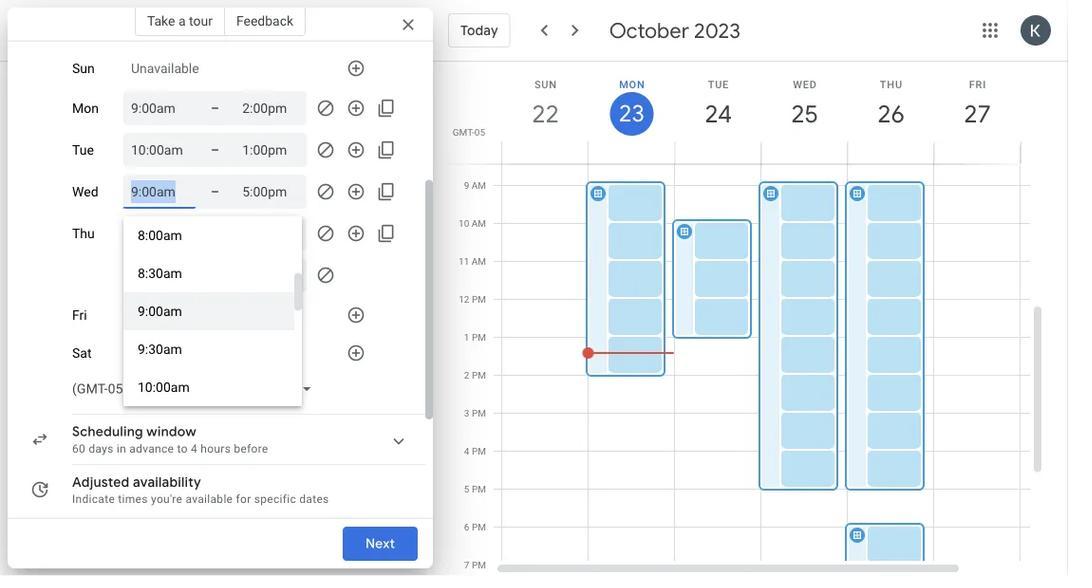 Task type: describe. For each thing, give the bounding box(es) containing it.
pm for 1 pm
[[472, 332, 486, 343]]

Start time on Wednesdays text field
[[131, 180, 188, 203]]

pm for 2 pm
[[472, 370, 486, 381]]

8:00am
[[138, 227, 182, 243]]

1
[[464, 332, 470, 343]]

unavailable for fri
[[131, 307, 199, 323]]

sat column header
[[1020, 62, 1068, 164]]

End time on Mondays text field
[[242, 97, 299, 120]]

60
[[72, 442, 86, 456]]

9 am
[[464, 180, 486, 191]]

05
[[475, 126, 485, 138]]

6
[[464, 522, 470, 533]]

– for wed
[[211, 184, 220, 199]]

4 inside grid
[[464, 446, 470, 457]]

feedback
[[236, 13, 293, 28]]

pm for 12 pm
[[472, 294, 486, 305]]

grid containing 22
[[441, 62, 1068, 576]]

times
[[118, 493, 148, 506]]

26
[[876, 98, 903, 130]]

pm for 3 pm
[[472, 408, 486, 419]]

sat inside column header
[[1054, 78, 1068, 90]]

23
[[618, 99, 644, 129]]

am for 9 am
[[472, 180, 486, 191]]

26 column header
[[847, 62, 934, 164]]

in
[[117, 442, 126, 456]]

10:00am
[[138, 379, 190, 395]]

3
[[464, 408, 470, 419]]

10:00am option
[[123, 368, 294, 406]]

next
[[365, 536, 395, 553]]

gmt-
[[453, 126, 475, 138]]

wed 25
[[790, 78, 817, 130]]

available
[[186, 493, 233, 506]]

22 column header
[[501, 62, 589, 164]]

mon 23
[[618, 78, 645, 129]]

specific
[[254, 493, 296, 506]]

4 pm
[[464, 446, 486, 457]]

pm for 6 pm
[[472, 522, 486, 533]]

am for 10 am
[[472, 218, 486, 229]]

3 pm
[[464, 408, 486, 419]]

23 column header
[[588, 62, 675, 164]]

27 column header
[[933, 62, 1021, 164]]

pm for 7 pm
[[472, 560, 486, 571]]

9
[[464, 180, 469, 191]]

8:00am option
[[123, 216, 294, 254]]

wed for wed 25
[[793, 78, 817, 90]]

7
[[464, 560, 470, 571]]

october 2023
[[609, 17, 741, 44]]

tour
[[189, 13, 213, 28]]

am for 11 am
[[472, 256, 486, 267]]

hours
[[201, 442, 231, 456]]

a
[[178, 13, 186, 28]]

sun for sun
[[72, 61, 95, 76]]

fri 27
[[963, 78, 990, 130]]

tuesday, october 24 element
[[696, 92, 740, 136]]

5 pm
[[464, 484, 486, 495]]

adjusted availability indicate times you're available for specific dates
[[72, 474, 329, 506]]

fri for fri 27
[[969, 78, 987, 90]]

8:30am option
[[123, 254, 294, 292]]

thu for thu 26
[[880, 78, 903, 90]]

25
[[790, 98, 817, 130]]

scheduling
[[72, 423, 143, 441]]

friday, october 27 element
[[956, 92, 999, 136]]

End time on Wednesdays text field
[[242, 180, 299, 203]]

advance
[[129, 442, 174, 456]]

window
[[146, 423, 196, 441]]

1 vertical spatial sat
[[72, 345, 92, 361]]

thu for thu
[[72, 226, 95, 241]]



Task type: vqa. For each thing, say whether or not it's contained in the screenshot.
11 element
no



Task type: locate. For each thing, give the bounding box(es) containing it.
0 horizontal spatial tue
[[72, 142, 94, 158]]

– for mon
[[211, 100, 220, 116]]

1 horizontal spatial 4
[[464, 446, 470, 457]]

0 horizontal spatial 4
[[191, 442, 198, 456]]

wed inside wed 25
[[793, 78, 817, 90]]

today
[[461, 22, 498, 39]]

9:30am option
[[123, 330, 294, 368]]

9:30am
[[138, 341, 182, 357]]

1 vertical spatial sun
[[534, 78, 557, 90]]

None field
[[65, 15, 200, 49], [65, 372, 328, 406], [65, 15, 200, 49], [65, 372, 328, 406]]

– right start time on tuesdays text box
[[211, 142, 220, 158]]

unavailable up 10:00am
[[131, 345, 199, 361]]

take
[[147, 13, 175, 28]]

24 column header
[[674, 62, 761, 164]]

am right 11
[[472, 256, 486, 267]]

0 vertical spatial tue
[[708, 78, 729, 90]]

1 – from the top
[[211, 100, 220, 116]]

for
[[236, 493, 251, 506]]

wednesday, october 25 element
[[783, 92, 827, 136]]

2 am from the top
[[472, 218, 486, 229]]

2 pm
[[464, 370, 486, 381]]

tue left start time on tuesdays text box
[[72, 142, 94, 158]]

before
[[234, 442, 268, 456]]

pm up 5 pm
[[472, 446, 486, 457]]

0 vertical spatial thu
[[880, 78, 903, 90]]

2
[[464, 370, 470, 381]]

1 vertical spatial tue
[[72, 142, 94, 158]]

adjusted
[[72, 474, 130, 491]]

0 vertical spatial unavailable
[[131, 61, 199, 76]]

1 horizontal spatial tue
[[708, 78, 729, 90]]

indicate
[[72, 493, 115, 506]]

days
[[89, 442, 114, 456]]

fri inside fri 27
[[969, 78, 987, 90]]

12
[[459, 294, 470, 305]]

am right the 9
[[472, 180, 486, 191]]

sun inside sun 22
[[534, 78, 557, 90]]

7 pm
[[464, 560, 486, 571]]

grid
[[441, 62, 1068, 576]]

tue for tue
[[72, 142, 94, 158]]

3 pm from the top
[[472, 370, 486, 381]]

1 horizontal spatial fri
[[969, 78, 987, 90]]

take a tour button
[[135, 6, 225, 36]]

4 pm from the top
[[472, 408, 486, 419]]

sat
[[1054, 78, 1068, 90], [72, 345, 92, 361]]

22
[[531, 98, 558, 130]]

1 vertical spatial mon
[[72, 100, 99, 116]]

sat right fri 27
[[1054, 78, 1068, 90]]

tue
[[708, 78, 729, 90], [72, 142, 94, 158]]

tue 24
[[703, 78, 731, 130]]

sun
[[72, 61, 95, 76], [534, 78, 557, 90]]

2 vertical spatial unavailable
[[131, 345, 199, 361]]

Start time on Mondays text field
[[131, 97, 188, 120]]

sunday, october 22 element
[[524, 92, 567, 136]]

End time on Tuesdays text field
[[242, 139, 299, 161]]

–
[[211, 100, 220, 116], [211, 142, 220, 158], [211, 184, 220, 199]]

october
[[609, 17, 689, 44]]

8 pm from the top
[[472, 560, 486, 571]]

fri up friday, october 27 element
[[969, 78, 987, 90]]

mon inside mon 23
[[619, 78, 645, 90]]

0 horizontal spatial wed
[[72, 184, 98, 200]]

take a tour
[[147, 13, 213, 28]]

tue for tue 24
[[708, 78, 729, 90]]

3 – from the top
[[211, 184, 220, 199]]

0 horizontal spatial sun
[[72, 61, 95, 76]]

0 vertical spatial –
[[211, 100, 220, 116]]

11
[[459, 256, 469, 267]]

2 vertical spatial –
[[211, 184, 220, 199]]

1 vertical spatial unavailable
[[131, 307, 199, 323]]

1 vertical spatial fri
[[72, 307, 87, 323]]

mon left start time on mondays text field
[[72, 100, 99, 116]]

0 vertical spatial wed
[[793, 78, 817, 90]]

10
[[459, 218, 469, 229]]

thu up thursday, october 26 element
[[880, 78, 903, 90]]

tue inside tue 24
[[708, 78, 729, 90]]

pm right 1
[[472, 332, 486, 343]]

availability
[[133, 474, 201, 491]]

9:00am option
[[123, 292, 294, 330]]

1 vertical spatial –
[[211, 142, 220, 158]]

unavailable for sat
[[131, 345, 199, 361]]

mon up 23
[[619, 78, 645, 90]]

0 horizontal spatial mon
[[72, 100, 99, 116]]

2 – from the top
[[211, 142, 220, 158]]

1 vertical spatial wed
[[72, 184, 98, 200]]

today button
[[448, 8, 511, 53]]

unavailable up start time on mondays text field
[[131, 61, 199, 76]]

to
[[177, 442, 188, 456]]

1 horizontal spatial thu
[[880, 78, 903, 90]]

am right 10
[[472, 218, 486, 229]]

feedback button
[[225, 6, 306, 36]]

you're
[[151, 493, 183, 506]]

sat left the 9:30am
[[72, 345, 92, 361]]

pm right 12
[[472, 294, 486, 305]]

pm for 5 pm
[[472, 484, 486, 495]]

3 unavailable from the top
[[131, 345, 199, 361]]

pm right 5
[[472, 484, 486, 495]]

25 column header
[[761, 62, 848, 164]]

4 right 'to'
[[191, 442, 198, 456]]

10 am
[[459, 218, 486, 229]]

wed for wed
[[72, 184, 98, 200]]

– left end time on mondays text box
[[211, 100, 220, 116]]

pm
[[472, 294, 486, 305], [472, 332, 486, 343], [472, 370, 486, 381], [472, 408, 486, 419], [472, 446, 486, 457], [472, 484, 486, 495], [472, 522, 486, 533], [472, 560, 486, 571]]

mon for mon 23
[[619, 78, 645, 90]]

sun for sun 22
[[534, 78, 557, 90]]

fri left "9:00am"
[[72, 307, 87, 323]]

tue up tuesday, october 24 element
[[708, 78, 729, 90]]

wed left start time on wednesdays text field on the left of the page
[[72, 184, 98, 200]]

0 vertical spatial sat
[[1054, 78, 1068, 90]]

1 vertical spatial thu
[[72, 226, 95, 241]]

1 vertical spatial am
[[472, 218, 486, 229]]

thursday, october 26 element
[[869, 92, 913, 136]]

thu left 8:00am
[[72, 226, 95, 241]]

thu 26
[[876, 78, 903, 130]]

am
[[472, 180, 486, 191], [472, 218, 486, 229], [472, 256, 486, 267]]

0 horizontal spatial fri
[[72, 307, 87, 323]]

0 vertical spatial fri
[[969, 78, 987, 90]]

1 pm
[[464, 332, 486, 343]]

monday, october 23, today element
[[610, 92, 654, 136]]

next button
[[343, 521, 418, 567]]

6 pm from the top
[[472, 484, 486, 495]]

– up 8:00am option
[[211, 184, 220, 199]]

sun 22
[[531, 78, 558, 130]]

0 horizontal spatial thu
[[72, 226, 95, 241]]

0 vertical spatial am
[[472, 180, 486, 191]]

5 pm from the top
[[472, 446, 486, 457]]

1 unavailable from the top
[[131, 61, 199, 76]]

unavailable
[[131, 61, 199, 76], [131, 307, 199, 323], [131, 345, 199, 361]]

0 horizontal spatial sat
[[72, 345, 92, 361]]

1 horizontal spatial sun
[[534, 78, 557, 90]]

6 pm
[[464, 522, 486, 533]]

4 inside scheduling window 60 days in advance to 4 hours before
[[191, 442, 198, 456]]

thu
[[880, 78, 903, 90], [72, 226, 95, 241]]

0 vertical spatial sun
[[72, 61, 95, 76]]

1 horizontal spatial wed
[[793, 78, 817, 90]]

3 am from the top
[[472, 256, 486, 267]]

gmt-05
[[453, 126, 485, 138]]

2023
[[694, 17, 741, 44]]

fri for fri
[[72, 307, 87, 323]]

1 am from the top
[[472, 180, 486, 191]]

0 vertical spatial mon
[[619, 78, 645, 90]]

2 pm from the top
[[472, 332, 486, 343]]

mon for mon
[[72, 100, 99, 116]]

thu inside thu 26
[[880, 78, 903, 90]]

mon
[[619, 78, 645, 90], [72, 100, 99, 116]]

unavailable for sun
[[131, 61, 199, 76]]

fri
[[969, 78, 987, 90], [72, 307, 87, 323]]

unavailable up the 9:30am
[[131, 307, 199, 323]]

Start time on Tuesdays text field
[[131, 139, 188, 161]]

start time on wednesdays list box
[[123, 216, 302, 406]]

pm right 2
[[472, 370, 486, 381]]

1 horizontal spatial mon
[[619, 78, 645, 90]]

pm right 7
[[472, 560, 486, 571]]

7 pm from the top
[[472, 522, 486, 533]]

1 pm from the top
[[472, 294, 486, 305]]

dates
[[299, 493, 329, 506]]

27
[[963, 98, 990, 130]]

5
[[464, 484, 470, 495]]

4
[[191, 442, 198, 456], [464, 446, 470, 457]]

scheduling window 60 days in advance to 4 hours before
[[72, 423, 268, 456]]

11 am
[[459, 256, 486, 267]]

wed
[[793, 78, 817, 90], [72, 184, 98, 200]]

pm right 6 at the left bottom
[[472, 522, 486, 533]]

pm for 4 pm
[[472, 446, 486, 457]]

– for tue
[[211, 142, 220, 158]]

24
[[703, 98, 731, 130]]

1 horizontal spatial sat
[[1054, 78, 1068, 90]]

9:00am
[[138, 303, 182, 319]]

wed up wednesday, october 25 element
[[793, 78, 817, 90]]

pm right 3
[[472, 408, 486, 419]]

4 up 5
[[464, 446, 470, 457]]

2 vertical spatial am
[[472, 256, 486, 267]]

12 pm
[[459, 294, 486, 305]]

8:30am
[[138, 265, 182, 281]]

2 unavailable from the top
[[131, 307, 199, 323]]



